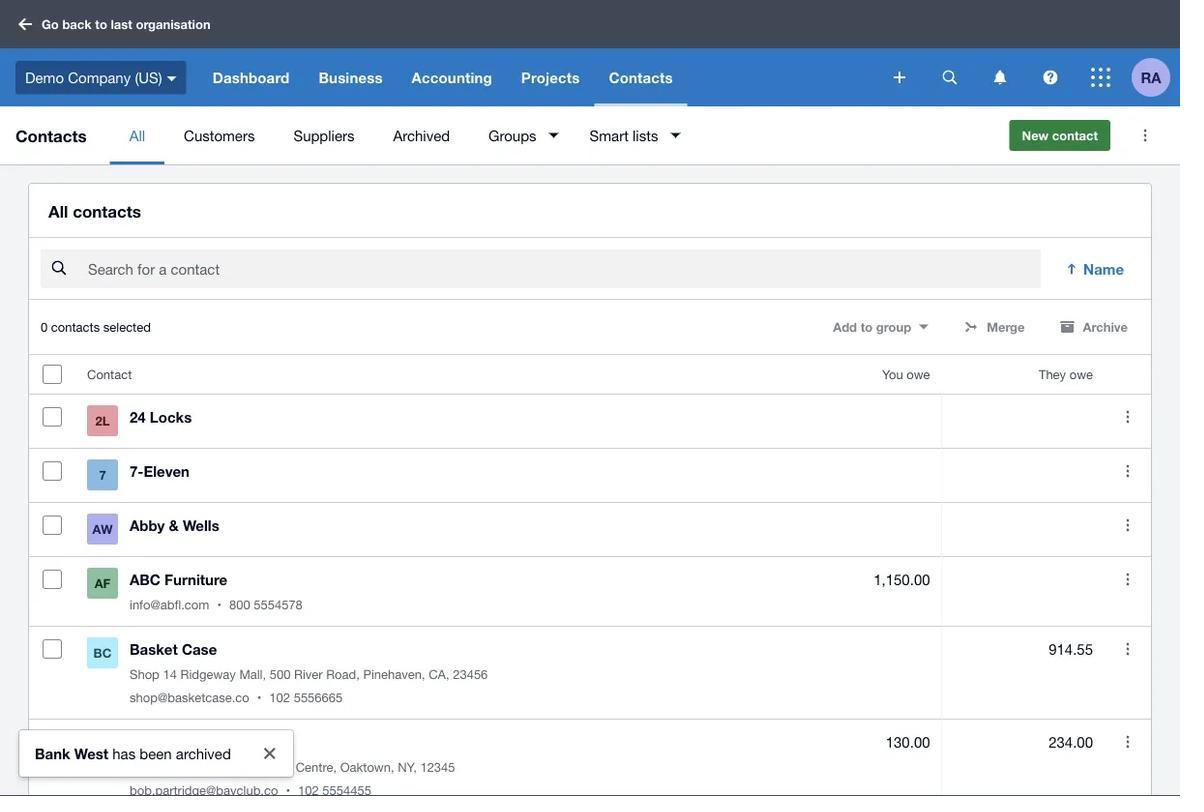 Task type: locate. For each thing, give the bounding box(es) containing it.
add to group button
[[822, 312, 941, 343]]

menu
[[110, 106, 994, 164]]

dashboard link
[[198, 48, 304, 106]]

130.00 link
[[886, 731, 930, 754]]

go back to last organisation link
[[12, 7, 222, 41]]

owe for they owe
[[1070, 367, 1093, 382]]

new contact button
[[1010, 120, 1111, 151]]

navigation inside banner
[[198, 48, 880, 106]]

archive
[[1083, 320, 1128, 334]]

been
[[140, 745, 172, 762]]

1 vertical spatial more row options image
[[1109, 560, 1148, 599]]

svg image inside demo company (us) popup button
[[167, 76, 177, 81]]

add
[[833, 320, 857, 334]]

banner
[[0, 0, 1180, 106]]

0 vertical spatial contacts
[[73, 201, 141, 221]]

all for all
[[129, 127, 145, 144]]

130.00
[[886, 734, 930, 751]]

svg image
[[18, 18, 32, 30], [1091, 68, 1111, 87], [943, 70, 957, 85], [1043, 70, 1058, 85], [894, 72, 906, 83]]

south
[[215, 760, 248, 775]]

1 horizontal spatial •
[[257, 690, 262, 705]]

1 horizontal spatial all
[[129, 127, 145, 144]]

1,150.00
[[874, 571, 930, 588]]

you owe
[[882, 367, 930, 382]]

navigation
[[198, 48, 880, 106]]

company
[[68, 69, 131, 86]]

to
[[95, 17, 107, 32], [861, 320, 873, 334]]

group
[[876, 320, 912, 334]]

1 horizontal spatial contacts
[[609, 69, 673, 86]]

2 bc from the top
[[93, 738, 112, 753]]

abby & wells
[[130, 517, 219, 534]]

0 horizontal spatial •
[[217, 597, 222, 612]]

owe
[[907, 367, 930, 382], [1070, 367, 1093, 382]]

0 horizontal spatial contacts
[[15, 126, 87, 145]]

•
[[217, 597, 222, 612], [257, 690, 262, 705]]

2 owe from the left
[[1070, 367, 1093, 382]]

locks
[[150, 409, 192, 426]]

1 vertical spatial contacts
[[15, 126, 87, 145]]

archived
[[176, 745, 231, 762]]

ridgeway
[[180, 667, 236, 682]]

box
[[154, 760, 177, 775]]

0 vertical spatial more row options image
[[1109, 506, 1148, 545]]

0 vertical spatial bc
[[93, 646, 112, 661]]

svg image
[[994, 70, 1007, 85], [167, 76, 177, 81]]

accounting
[[412, 69, 492, 86]]

demo company (us) button
[[0, 48, 198, 106]]

navigation containing dashboard
[[198, 48, 880, 106]]

2 vertical spatial more row options image
[[1109, 723, 1148, 762]]

o
[[141, 760, 151, 775]]

contacts down all button
[[73, 201, 141, 221]]

800
[[229, 597, 250, 612]]

customers button
[[165, 106, 274, 164]]

1 vertical spatial to
[[861, 320, 873, 334]]

new contact
[[1022, 128, 1098, 143]]

owe right you
[[907, 367, 930, 382]]

go
[[42, 17, 59, 32]]

bc left basket
[[93, 646, 112, 661]]

they owe
[[1039, 367, 1093, 382]]

contacts down demo
[[15, 126, 87, 145]]

3 more row options image from the top
[[1109, 723, 1148, 762]]

contacts right '0'
[[51, 320, 100, 334]]

business button
[[304, 48, 397, 106]]

all inside button
[[129, 127, 145, 144]]

1 vertical spatial bc
[[93, 738, 112, 753]]

last
[[111, 17, 132, 32]]

p
[[130, 760, 138, 775]]

102
[[269, 690, 290, 705]]

business
[[319, 69, 383, 86]]

contacts up "lists"
[[609, 69, 673, 86]]

3354,
[[180, 760, 212, 775]]

suppliers
[[294, 127, 355, 144]]

0 vertical spatial to
[[95, 17, 107, 32]]

ny,
[[398, 760, 417, 775]]

menu containing all
[[110, 106, 994, 164]]

0 horizontal spatial all
[[48, 201, 68, 221]]

to right add
[[861, 320, 873, 334]]

0 contacts selected
[[41, 320, 151, 334]]

contact list table element
[[29, 355, 1151, 796]]

1 owe from the left
[[907, 367, 930, 382]]

1 vertical spatial more row options image
[[1109, 452, 1148, 491]]

oaktown,
[[340, 760, 394, 775]]

more row options image
[[1109, 398, 1148, 437], [1109, 452, 1148, 491], [1109, 630, 1148, 669]]

contacts
[[73, 201, 141, 221], [51, 320, 100, 334]]

24
[[130, 409, 146, 426]]

2 more row options image from the top
[[1109, 560, 1148, 599]]

0 horizontal spatial svg image
[[167, 76, 177, 81]]

0 vertical spatial more row options image
[[1109, 398, 1148, 437]]

contacts
[[609, 69, 673, 86], [15, 126, 87, 145]]

owe right 'they'
[[1070, 367, 1093, 382]]

1 bc from the top
[[93, 646, 112, 661]]

smart lists button
[[570, 106, 692, 164]]

0 vertical spatial all
[[129, 127, 145, 144]]

you
[[882, 367, 903, 382]]

archived button
[[374, 106, 469, 164]]

bank west has been archived
[[35, 745, 231, 762]]

more row options image
[[1109, 506, 1148, 545], [1109, 560, 1148, 599], [1109, 723, 1148, 762]]

12345
[[420, 760, 455, 775]]

groups button
[[469, 106, 570, 164]]

more row options image for 24 locks
[[1109, 398, 1148, 437]]

name
[[1084, 260, 1124, 278]]

1 horizontal spatial svg image
[[994, 70, 1007, 85]]

• inside basket case shop 14 ridgeway mall, 500 river road, pinehaven, ca, 23456 shop@basketcase.co • 102 5556665
[[257, 690, 262, 705]]

914.55 link
[[1049, 638, 1093, 661]]

dashboard
[[213, 69, 290, 86]]

west
[[74, 745, 108, 762]]

2 more row options image from the top
[[1109, 452, 1148, 491]]

more row options image for bayside club
[[1109, 723, 1148, 762]]

• left 800
[[217, 597, 222, 612]]

1 vertical spatial contacts
[[51, 320, 100, 334]]

groups
[[489, 127, 537, 144]]

• left 102
[[257, 690, 262, 705]]

2 vertical spatial more row options image
[[1109, 630, 1148, 669]]

bayside
[[130, 734, 184, 751]]

organisation
[[136, 17, 211, 32]]

contacts inside popup button
[[609, 69, 673, 86]]

club
[[188, 734, 220, 751]]

1,150.00 link
[[874, 568, 930, 591]]

more row options image for abc furniture
[[1109, 560, 1148, 599]]

1 vertical spatial •
[[257, 690, 262, 705]]

case
[[182, 641, 217, 658]]

0 horizontal spatial owe
[[907, 367, 930, 382]]

1 horizontal spatial to
[[861, 320, 873, 334]]

ra
[[1141, 69, 1162, 86]]

1 vertical spatial all
[[48, 201, 68, 221]]

2l
[[95, 413, 110, 428]]

abby
[[130, 517, 165, 534]]

merge button
[[952, 312, 1037, 343]]

bc left has
[[93, 738, 112, 753]]

0 vertical spatial contacts
[[609, 69, 673, 86]]

to inside banner
[[95, 17, 107, 32]]

3 more row options image from the top
[[1109, 630, 1148, 669]]

customers
[[184, 127, 255, 144]]

ra button
[[1132, 48, 1180, 106]]

• inside abc furniture info@abfl.com • 800 5554578
[[217, 597, 222, 612]]

to left last
[[95, 17, 107, 32]]

actions menu image
[[1126, 116, 1165, 155]]

bc
[[93, 646, 112, 661], [93, 738, 112, 753]]

1 more row options image from the top
[[1109, 398, 1148, 437]]

0 vertical spatial •
[[217, 597, 222, 612]]

1 horizontal spatial owe
[[1070, 367, 1093, 382]]

0 horizontal spatial to
[[95, 17, 107, 32]]

contacts button
[[594, 48, 688, 106]]



Task type: vqa. For each thing, say whether or not it's contained in the screenshot.
US Dollar (default)
no



Task type: describe. For each thing, give the bounding box(es) containing it.
basket
[[130, 641, 178, 658]]

add to group
[[833, 320, 912, 334]]

owe for you owe
[[907, 367, 930, 382]]

shop@basketcase.co
[[130, 690, 249, 705]]

has
[[112, 745, 136, 762]]

bc for basket case
[[93, 646, 112, 661]]

bc for bayside club
[[93, 738, 112, 753]]

selected
[[103, 320, 151, 334]]

to inside popup button
[[861, 320, 873, 334]]

back
[[62, 17, 92, 32]]

contact
[[1052, 128, 1098, 143]]

234.00
[[1049, 734, 1093, 751]]

Search for a contact field
[[86, 251, 1041, 288]]

ca,
[[429, 667, 450, 682]]

river
[[294, 667, 323, 682]]

merge
[[987, 320, 1025, 334]]

basket case shop 14 ridgeway mall, 500 river road, pinehaven, ca, 23456 shop@basketcase.co • 102 5556665
[[130, 641, 488, 705]]

name button
[[1053, 250, 1140, 289]]

0
[[41, 320, 48, 334]]

5556665
[[294, 690, 343, 705]]

accounting button
[[397, 48, 507, 106]]

go back to last organisation
[[42, 17, 211, 32]]

smart lists
[[590, 127, 658, 144]]

wells
[[183, 517, 219, 534]]

centre,
[[296, 760, 337, 775]]

(us)
[[135, 69, 162, 86]]

24 locks
[[130, 409, 192, 426]]

af
[[95, 576, 111, 591]]

abc furniture info@abfl.com • 800 5554578
[[130, 571, 303, 612]]

projects button
[[507, 48, 594, 106]]

banner containing dashboard
[[0, 0, 1180, 106]]

svg image inside go back to last organisation link
[[18, 18, 32, 30]]

mall,
[[239, 667, 266, 682]]

eleven
[[144, 463, 190, 480]]

projects
[[521, 69, 580, 86]]

suppliers button
[[274, 106, 374, 164]]

close toast message image
[[264, 748, 276, 760]]

all contacts
[[48, 201, 141, 221]]

more row options image for 7-eleven
[[1109, 452, 1148, 491]]

14
[[163, 667, 177, 682]]

mailing
[[252, 760, 292, 775]]

shop
[[130, 667, 159, 682]]

they
[[1039, 367, 1066, 382]]

furniture
[[165, 571, 228, 588]]

5554578
[[254, 597, 303, 612]]

500
[[270, 667, 291, 682]]

p o box 3354, south mailing centre, oaktown, ny, 12345
[[130, 760, 455, 775]]

all button
[[110, 106, 165, 164]]

all for all contacts
[[48, 201, 68, 221]]

bayside club
[[130, 734, 220, 751]]

bank west status
[[19, 730, 293, 777]]

7-eleven
[[130, 463, 190, 480]]

demo company (us)
[[25, 69, 162, 86]]

info@abfl.com
[[130, 597, 209, 612]]

new
[[1022, 128, 1049, 143]]

abc
[[130, 571, 161, 588]]

aw
[[92, 522, 113, 537]]

1 more row options image from the top
[[1109, 506, 1148, 545]]

bank
[[35, 745, 70, 762]]

archived
[[393, 127, 450, 144]]

archive button
[[1048, 312, 1140, 343]]

lists
[[633, 127, 658, 144]]

contacts for 0
[[51, 320, 100, 334]]

contact
[[87, 367, 132, 382]]

smart
[[590, 127, 629, 144]]

demo
[[25, 69, 64, 86]]

234.00 link
[[1049, 731, 1093, 754]]

7-
[[130, 463, 144, 480]]

close toast message button
[[250, 734, 289, 773]]

contacts for all
[[73, 201, 141, 221]]

7
[[99, 468, 106, 483]]



